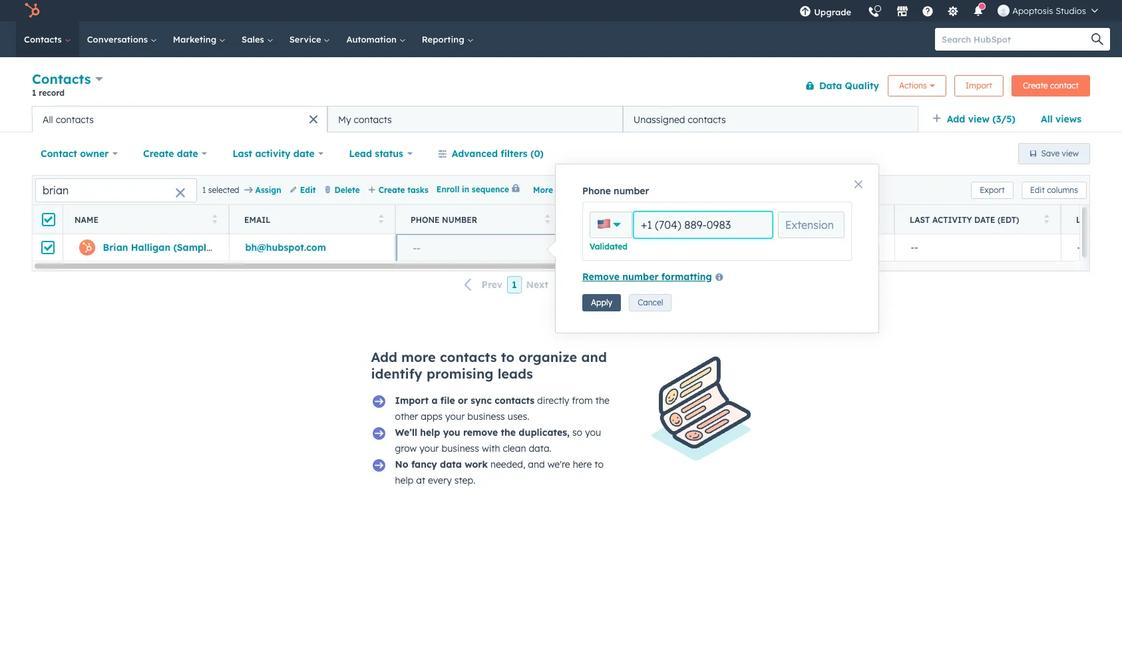 Task type: locate. For each thing, give the bounding box(es) containing it.
record
[[39, 88, 65, 98]]

add for add more contacts to organize and identify promising leads
[[371, 349, 398, 366]]

0 horizontal spatial owner
[[80, 148, 109, 160]]

press to sort. image down edit columns button
[[1045, 214, 1050, 223]]

1 vertical spatial unassigned
[[578, 242, 630, 254]]

help inside needed, and we're here to help at every step.
[[395, 475, 414, 487]]

contacts for all contacts
[[56, 114, 94, 126]]

my
[[338, 114, 351, 126]]

1 vertical spatial add
[[371, 349, 398, 366]]

sales link
[[234, 21, 282, 57]]

1 press to sort. image from the left
[[545, 214, 550, 223]]

1 vertical spatial contacts
[[32, 71, 91, 87]]

phone for phone number
[[583, 185, 611, 197]]

1 horizontal spatial date
[[294, 148, 315, 160]]

so you grow your business with clean data.
[[395, 427, 602, 455]]

needed,
[[491, 459, 526, 471]]

1 horizontal spatial press to sort. image
[[712, 214, 717, 223]]

all contacts button
[[32, 106, 328, 133]]

1 vertical spatial lead
[[1077, 215, 1098, 225]]

date
[[177, 148, 198, 160], [294, 148, 315, 160]]

press to sort. element down edit columns button
[[1045, 214, 1050, 225]]

5 - from the left
[[1078, 242, 1082, 254]]

view
[[969, 113, 990, 125], [1063, 149, 1080, 159]]

0 vertical spatial the
[[596, 395, 610, 407]]

number
[[442, 215, 478, 225]]

press to sort. image for contact owner
[[712, 214, 717, 223]]

0 horizontal spatial unassigned
[[578, 242, 630, 254]]

-- down primary
[[745, 242, 752, 254]]

0 horizontal spatial --
[[745, 242, 752, 254]]

2 press to sort. image from the left
[[379, 214, 384, 223]]

enroll
[[437, 185, 460, 195]]

tara schultz image
[[998, 5, 1010, 17]]

last inside popup button
[[233, 148, 252, 160]]

organize
[[519, 349, 578, 366]]

1 for 1 record
[[32, 88, 36, 98]]

1 vertical spatial your
[[420, 443, 439, 455]]

-- text field
[[413, 241, 544, 256]]

to
[[501, 349, 515, 366], [595, 459, 604, 471]]

the right from
[[596, 395, 610, 407]]

all inside button
[[43, 114, 53, 126]]

lead status button
[[341, 141, 421, 167]]

bh@hubspot.com
[[245, 242, 326, 254]]

calling icon button
[[863, 1, 886, 21]]

0 horizontal spatial last
[[233, 148, 252, 160]]

contacts banner
[[32, 68, 1091, 106]]

all
[[1042, 113, 1053, 125], [43, 114, 53, 126]]

needed, and we're here to help at every step.
[[395, 459, 604, 487]]

phone
[[583, 185, 611, 197], [411, 215, 440, 225]]

press to sort. element for phone number
[[545, 214, 550, 225]]

owner right 🇺🇸
[[618, 215, 649, 225]]

clean
[[503, 443, 526, 455]]

1 edit from the left
[[300, 185, 316, 195]]

press to sort. element
[[212, 214, 217, 225], [379, 214, 384, 225], [545, 214, 550, 225], [712, 214, 717, 225], [1045, 214, 1050, 225]]

all down 1 record
[[43, 114, 53, 126]]

1 horizontal spatial phone
[[583, 185, 611, 197]]

contact owner up validated
[[577, 215, 649, 225]]

sequence
[[472, 185, 510, 195]]

1 vertical spatial view
[[1063, 149, 1080, 159]]

create left the contact at the top right of page
[[1024, 80, 1049, 90]]

1 horizontal spatial --
[[911, 242, 919, 254]]

phone for phone number
[[411, 215, 440, 225]]

uses.
[[508, 411, 530, 423]]

0 vertical spatial owner
[[80, 148, 109, 160]]

activity
[[255, 148, 291, 160]]

number for remove
[[623, 271, 659, 283]]

0 horizontal spatial your
[[420, 443, 439, 455]]

-
[[745, 242, 749, 254], [749, 242, 752, 254], [911, 242, 915, 254], [915, 242, 919, 254], [1078, 242, 1082, 254], [1082, 242, 1085, 254]]

import up other
[[395, 395, 429, 407]]

1 all from the left
[[1042, 113, 1053, 125]]

0 horizontal spatial phone
[[411, 215, 440, 225]]

all for all views
[[1042, 113, 1053, 125]]

1 vertical spatial contact owner
[[577, 215, 649, 225]]

0 horizontal spatial and
[[528, 459, 545, 471]]

1 left selected
[[202, 185, 206, 195]]

1 horizontal spatial you
[[585, 427, 602, 439]]

view inside button
[[1063, 149, 1080, 159]]

add down import "button"
[[948, 113, 966, 125]]

press to sort. image for phone number
[[545, 214, 550, 223]]

date right activity
[[294, 148, 315, 160]]

phone down tasks on the top left of the page
[[411, 215, 440, 225]]

work
[[465, 459, 488, 471]]

no
[[395, 459, 409, 471]]

create inside button
[[379, 185, 405, 195]]

bh@hubspot.com button
[[229, 234, 396, 261]]

from
[[572, 395, 593, 407]]

menu containing apoptosis studios
[[792, 0, 1107, 26]]

remove number formatting
[[583, 271, 712, 283]]

more
[[533, 185, 553, 195]]

business inside so you grow your business with clean data.
[[442, 443, 479, 455]]

and up from
[[582, 349, 607, 366]]

next
[[527, 279, 549, 291]]

import inside "button"
[[966, 80, 993, 90]]

1 horizontal spatial edit
[[1031, 185, 1045, 195]]

-- inside button
[[1078, 242, 1085, 254]]

0 vertical spatial help
[[420, 427, 440, 439]]

2 -- from the left
[[911, 242, 919, 254]]

4 - from the left
[[915, 242, 919, 254]]

1 you from the left
[[443, 427, 461, 439]]

add left more
[[371, 349, 398, 366]]

validated
[[590, 242, 628, 252]]

1 horizontal spatial press to sort. image
[[379, 214, 384, 223]]

business up we'll help you remove the duplicates,
[[468, 411, 505, 423]]

1 vertical spatial create
[[143, 148, 174, 160]]

-- down lead statu
[[1078, 242, 1085, 254]]

last for last activity date
[[233, 148, 252, 160]]

-- down last activity date (edt)
[[911, 242, 919, 254]]

contacts button
[[32, 69, 103, 89]]

0 vertical spatial 1
[[32, 88, 36, 98]]

0 vertical spatial lead
[[349, 148, 372, 160]]

view for add
[[969, 113, 990, 125]]

0 horizontal spatial edit
[[300, 185, 316, 195]]

2 horizontal spatial 1
[[512, 279, 517, 291]]

0 vertical spatial last
[[233, 148, 252, 160]]

press to sort. element left primary
[[712, 214, 717, 225]]

enroll in sequence
[[437, 185, 510, 195]]

edit left columns
[[1031, 185, 1045, 195]]

0 vertical spatial contact
[[41, 148, 77, 160]]

cancel button
[[629, 295, 672, 312]]

0 vertical spatial business
[[468, 411, 505, 423]]

0 vertical spatial view
[[969, 113, 990, 125]]

press to sort. element down more popup button
[[545, 214, 550, 225]]

notifications button
[[968, 0, 990, 21]]

owner
[[80, 148, 109, 160], [618, 215, 649, 225]]

press to sort. element down 1 selected
[[212, 214, 217, 225]]

1 horizontal spatial contact
[[577, 215, 616, 225]]

unassigned inside button
[[578, 242, 630, 254]]

2 date from the left
[[294, 148, 315, 160]]

0 horizontal spatial press to sort. image
[[545, 214, 550, 223]]

press to sort. element for email
[[379, 214, 384, 225]]

create tasks
[[379, 185, 429, 195]]

create down all contacts button
[[143, 148, 174, 160]]

0 vertical spatial to
[[501, 349, 515, 366]]

1 horizontal spatial and
[[582, 349, 607, 366]]

automation link
[[339, 21, 414, 57]]

1 vertical spatial import
[[395, 395, 429, 407]]

1 vertical spatial 1
[[202, 185, 206, 195]]

2 vertical spatial 1
[[512, 279, 517, 291]]

we'll
[[395, 427, 418, 439]]

add inside popup button
[[948, 113, 966, 125]]

1 record
[[32, 88, 65, 98]]

0 vertical spatial number
[[614, 185, 650, 197]]

unassigned inside button
[[634, 114, 686, 126]]

0 horizontal spatial add
[[371, 349, 398, 366]]

press to sort. image down the 'create tasks' button
[[379, 214, 384, 223]]

contact owner down the all contacts
[[41, 148, 109, 160]]

1 left record
[[32, 88, 36, 98]]

number inside button
[[623, 271, 659, 283]]

2 horizontal spatial --
[[1078, 242, 1085, 254]]

0 horizontal spatial date
[[177, 148, 198, 160]]

contact owner button
[[32, 141, 127, 167]]

add inside the add more contacts to organize and identify promising leads
[[371, 349, 398, 366]]

0 vertical spatial contact owner
[[41, 148, 109, 160]]

1 horizontal spatial your
[[446, 411, 465, 423]]

press to sort. image down more popup button
[[545, 214, 550, 223]]

create for create contact
[[1024, 80, 1049, 90]]

0 horizontal spatial 1
[[32, 88, 36, 98]]

help down the apps
[[420, 427, 440, 439]]

1 horizontal spatial the
[[596, 395, 610, 407]]

business
[[468, 411, 505, 423], [442, 443, 479, 455]]

lead statu
[[1077, 215, 1123, 225]]

contact up validated
[[577, 215, 616, 225]]

3 press to sort. element from the left
[[545, 214, 550, 225]]

1 vertical spatial to
[[595, 459, 604, 471]]

🇺🇸 button
[[590, 212, 633, 238]]

2 you from the left
[[585, 427, 602, 439]]

the up clean
[[501, 427, 516, 439]]

edit for edit
[[300, 185, 316, 195]]

1 horizontal spatial owner
[[618, 215, 649, 225]]

unassigned
[[634, 114, 686, 126], [578, 242, 630, 254]]

contacts down hubspot "link"
[[24, 34, 64, 45]]

1 horizontal spatial help
[[420, 427, 440, 439]]

1 vertical spatial the
[[501, 427, 516, 439]]

0 horizontal spatial help
[[395, 475, 414, 487]]

contacts for my contacts
[[354, 114, 392, 126]]

hubspot link
[[16, 3, 50, 19]]

create contact
[[1024, 80, 1080, 90]]

1 horizontal spatial contact owner
[[577, 215, 649, 225]]

press to sort. element down the 'create tasks' button
[[379, 214, 384, 225]]

help down no
[[395, 475, 414, 487]]

view left (3/5)
[[969, 113, 990, 125]]

1 horizontal spatial lead
[[1077, 215, 1098, 225]]

save view button
[[1019, 143, 1091, 164]]

promising
[[427, 366, 494, 382]]

0 horizontal spatial lead
[[349, 148, 372, 160]]

settings link
[[940, 0, 968, 21]]

formatting
[[662, 271, 712, 283]]

and inside the add more contacts to organize and identify promising leads
[[582, 349, 607, 366]]

2 horizontal spatial press to sort. image
[[1045, 214, 1050, 223]]

1 horizontal spatial add
[[948, 113, 966, 125]]

business up data
[[442, 443, 479, 455]]

remove
[[583, 271, 620, 283]]

create left tasks on the top left of the page
[[379, 185, 405, 195]]

0 vertical spatial add
[[948, 113, 966, 125]]

unassigned button
[[562, 234, 729, 261]]

1 vertical spatial last
[[910, 215, 931, 225]]

lead
[[349, 148, 372, 160], [1077, 215, 1098, 225]]

0 vertical spatial phone
[[583, 185, 611, 197]]

lead for lead statu
[[1077, 215, 1098, 225]]

1 inside contacts banner
[[32, 88, 36, 98]]

0 horizontal spatial create
[[143, 148, 174, 160]]

1 horizontal spatial view
[[1063, 149, 1080, 159]]

1 vertical spatial phone
[[411, 215, 440, 225]]

create inside popup button
[[143, 148, 174, 160]]

0 vertical spatial unassigned
[[634, 114, 686, 126]]

add
[[948, 113, 966, 125], [371, 349, 398, 366]]

0 horizontal spatial import
[[395, 395, 429, 407]]

0 horizontal spatial view
[[969, 113, 990, 125]]

directly from the other apps your business uses.
[[395, 395, 610, 423]]

1 horizontal spatial unassigned
[[634, 114, 686, 126]]

to left organize
[[501, 349, 515, 366]]

3 press to sort. image from the left
[[1045, 214, 1050, 223]]

date down all contacts button
[[177, 148, 198, 160]]

100
[[586, 279, 603, 291]]

no fancy data work
[[395, 459, 488, 471]]

lead for lead status
[[349, 148, 372, 160]]

1 vertical spatial owner
[[618, 215, 649, 225]]

press to sort. image left primary
[[712, 214, 717, 223]]

1 horizontal spatial to
[[595, 459, 604, 471]]

phone number
[[411, 215, 478, 225]]

3 - from the left
[[911, 242, 915, 254]]

you right so
[[585, 427, 602, 439]]

lead left statu
[[1077, 215, 1098, 225]]

primary company column header
[[729, 205, 896, 234]]

0 horizontal spatial you
[[443, 427, 461, 439]]

0 vertical spatial import
[[966, 80, 993, 90]]

3 -- from the left
[[1078, 242, 1085, 254]]

view inside popup button
[[969, 113, 990, 125]]

1 horizontal spatial import
[[966, 80, 993, 90]]

create for create date
[[143, 148, 174, 160]]

2 horizontal spatial create
[[1024, 80, 1049, 90]]

apply button
[[583, 295, 621, 312]]

your down file
[[446, 411, 465, 423]]

lead left status
[[349, 148, 372, 160]]

view for save
[[1063, 149, 1080, 159]]

the
[[596, 395, 610, 407], [501, 427, 516, 439]]

and down the "data." at the bottom
[[528, 459, 545, 471]]

contact down the all contacts
[[41, 148, 77, 160]]

2 press to sort. element from the left
[[379, 214, 384, 225]]

notifications image
[[973, 6, 985, 18]]

to right here
[[595, 459, 604, 471]]

(edt)
[[998, 215, 1020, 225]]

owner up search name, phone, email addresses, or company search field at the top left of the page
[[80, 148, 109, 160]]

sales
[[242, 34, 267, 45]]

the inside directly from the other apps your business uses.
[[596, 395, 610, 407]]

1 vertical spatial number
[[623, 271, 659, 283]]

2 all from the left
[[43, 114, 53, 126]]

1 vertical spatial help
[[395, 475, 414, 487]]

1 for 1 selected
[[202, 185, 206, 195]]

in
[[462, 185, 470, 195]]

edit
[[300, 185, 316, 195], [1031, 185, 1045, 195]]

advanced filters (0) button
[[429, 141, 553, 167]]

number for phone
[[614, 185, 650, 197]]

2 vertical spatial create
[[379, 185, 405, 195]]

6 - from the left
[[1082, 242, 1085, 254]]

your up fancy at the bottom left of page
[[420, 443, 439, 455]]

all left views
[[1042, 113, 1053, 125]]

create inside button
[[1024, 80, 1049, 90]]

pagination navigation
[[457, 276, 577, 294]]

edit left 'delete' button
[[300, 185, 316, 195]]

None telephone field
[[634, 212, 773, 238]]

last for last activity date (edt)
[[910, 215, 931, 225]]

0 horizontal spatial all
[[43, 114, 53, 126]]

2 press to sort. image from the left
[[712, 214, 717, 223]]

you inside so you grow your business with clean data.
[[585, 427, 602, 439]]

close image
[[855, 180, 863, 188]]

1 right 'prev'
[[512, 279, 517, 291]]

4 press to sort. element from the left
[[712, 214, 717, 225]]

1 horizontal spatial all
[[1042, 113, 1053, 125]]

filters
[[501, 148, 528, 160]]

contacts inside button
[[354, 114, 392, 126]]

service
[[289, 34, 324, 45]]

0 vertical spatial and
[[582, 349, 607, 366]]

0 vertical spatial create
[[1024, 80, 1049, 90]]

1 horizontal spatial last
[[910, 215, 931, 225]]

assign button
[[245, 184, 282, 196]]

import up add view (3/5) popup button
[[966, 80, 993, 90]]

1 horizontal spatial create
[[379, 185, 405, 195]]

prev button
[[457, 276, 508, 294]]

upgrade image
[[800, 6, 812, 18]]

0 horizontal spatial press to sort. image
[[212, 214, 217, 223]]

contacts up record
[[32, 71, 91, 87]]

Search HubSpot search field
[[936, 28, 1099, 51]]

menu
[[792, 0, 1107, 26]]

press to sort. image
[[212, 214, 217, 223], [379, 214, 384, 223], [1045, 214, 1050, 223]]

import a file or sync contacts
[[395, 395, 535, 407]]

0 horizontal spatial to
[[501, 349, 515, 366]]

press to sort. image
[[545, 214, 550, 223], [712, 214, 717, 223]]

5 press to sort. element from the left
[[1045, 214, 1050, 225]]

you left 'remove'
[[443, 427, 461, 439]]

press to sort. image down 1 selected
[[212, 214, 217, 223]]

1 horizontal spatial 1
[[202, 185, 206, 195]]

view right 'save'
[[1063, 149, 1080, 159]]

0 horizontal spatial contact
[[41, 148, 77, 160]]

or
[[458, 395, 468, 407]]

we'll help you remove the duplicates,
[[395, 427, 570, 439]]

phone up 🇺🇸
[[583, 185, 611, 197]]

2 edit from the left
[[1031, 185, 1045, 195]]

last activity date (edt)
[[910, 215, 1020, 225]]

lead inside popup button
[[349, 148, 372, 160]]

1 inside button
[[512, 279, 517, 291]]

remove number formatting button
[[583, 261, 729, 286]]

1 vertical spatial business
[[442, 443, 479, 455]]

1 vertical spatial and
[[528, 459, 545, 471]]

0 horizontal spatial contact owner
[[41, 148, 109, 160]]

0 vertical spatial your
[[446, 411, 465, 423]]



Task type: vqa. For each thing, say whether or not it's contained in the screenshot.


Task type: describe. For each thing, give the bounding box(es) containing it.
unassigned for unassigned contacts
[[634, 114, 686, 126]]

press to sort. element for last activity date (edt)
[[1045, 214, 1050, 225]]

here
[[573, 459, 592, 471]]

apoptosis
[[1013, 5, 1054, 16]]

add more contacts to organize and identify promising leads
[[371, 349, 607, 382]]

create contact button
[[1012, 75, 1091, 96]]

step.
[[455, 475, 476, 487]]

prev
[[482, 279, 503, 291]]

name
[[75, 215, 98, 225]]

1 -- from the left
[[745, 242, 752, 254]]

(3/5)
[[993, 113, 1016, 125]]

import for import
[[966, 80, 993, 90]]

all views
[[1042, 113, 1082, 125]]

search image
[[1092, 33, 1104, 45]]

import for import a file or sync contacts
[[395, 395, 429, 407]]

create date button
[[135, 141, 216, 167]]

per
[[606, 279, 622, 291]]

all views link
[[1033, 106, 1091, 133]]

primary
[[744, 215, 782, 225]]

identify
[[371, 366, 423, 382]]

unassigned contacts button
[[623, 106, 919, 133]]

create tasks button
[[368, 184, 429, 196]]

marketplaces image
[[897, 6, 909, 18]]

settings image
[[948, 6, 960, 18]]

edit for edit columns
[[1031, 185, 1045, 195]]

remove
[[463, 427, 498, 439]]

owner inside popup button
[[80, 148, 109, 160]]

all for all contacts
[[43, 114, 53, 126]]

help image
[[923, 6, 935, 18]]

your inside directly from the other apps your business uses.
[[446, 411, 465, 423]]

delete
[[335, 185, 360, 195]]

with
[[482, 443, 501, 455]]

0 horizontal spatial the
[[501, 427, 516, 439]]

apply
[[591, 298, 613, 308]]

date
[[975, 215, 996, 225]]

import button
[[955, 75, 1004, 96]]

bh@hubspot.com link
[[245, 242, 326, 254]]

quality
[[845, 80, 880, 92]]

press to sort. image for email
[[379, 214, 384, 223]]

views
[[1056, 113, 1082, 125]]

contact owner inside popup button
[[41, 148, 109, 160]]

next button
[[522, 276, 577, 294]]

other
[[395, 411, 418, 423]]

contact inside popup button
[[41, 148, 77, 160]]

studios
[[1056, 5, 1087, 16]]

last activity date button
[[224, 141, 333, 167]]

to inside needed, and we're here to help at every step.
[[595, 459, 604, 471]]

contacts for unassigned contacts
[[688, 114, 726, 126]]

1 press to sort. image from the left
[[212, 214, 217, 223]]

conversations link
[[79, 21, 165, 57]]

advanced filters (0)
[[452, 148, 544, 160]]

contacts inside the add more contacts to organize and identify promising leads
[[440, 349, 497, 366]]

edit button
[[290, 184, 316, 196]]

create for create tasks
[[379, 185, 405, 195]]

more
[[402, 349, 436, 366]]

data.
[[529, 443, 552, 455]]

unassigned for unassigned
[[578, 242, 630, 254]]

add view (3/5) button
[[924, 106, 1033, 133]]

clear input image
[[175, 188, 186, 199]]

2 - from the left
[[749, 242, 752, 254]]

reporting link
[[414, 21, 482, 57]]

actions button
[[888, 75, 947, 96]]

a
[[432, 395, 438, 407]]

enroll in sequence button
[[437, 184, 525, 196]]

edit columns
[[1031, 185, 1079, 195]]

halligan
[[131, 242, 171, 254]]

add view (3/5)
[[948, 113, 1016, 125]]

save
[[1042, 149, 1060, 159]]

and inside needed, and we're here to help at every step.
[[528, 459, 545, 471]]

selected
[[208, 185, 239, 195]]

tasks
[[408, 185, 429, 195]]

your inside so you grow your business with clean data.
[[420, 443, 439, 455]]

contact)
[[215, 242, 255, 254]]

apoptosis studios
[[1013, 5, 1087, 16]]

more button
[[533, 183, 561, 197]]

primary company
[[744, 215, 825, 225]]

calling icon image
[[869, 7, 881, 19]]

export button
[[972, 181, 1014, 199]]

business inside directly from the other apps your business uses.
[[468, 411, 505, 423]]

file
[[441, 395, 455, 407]]

activity
[[933, 215, 973, 225]]

sync
[[471, 395, 492, 407]]

1 - from the left
[[745, 242, 749, 254]]

Search name, phone, email addresses, or company search field
[[35, 178, 197, 202]]

add for add view (3/5)
[[948, 113, 966, 125]]

1 press to sort. element from the left
[[212, 214, 217, 225]]

🇺🇸
[[597, 216, 612, 232]]

advanced
[[452, 148, 498, 160]]

press to sort. element for contact owner
[[712, 214, 717, 225]]

press to sort. image for last activity date (edt)
[[1045, 214, 1050, 223]]

1 selected
[[202, 185, 239, 195]]

to inside the add more contacts to organize and identify promising leads
[[501, 349, 515, 366]]

help button
[[917, 0, 940, 21]]

we're
[[548, 459, 571, 471]]

upgrade
[[815, 7, 852, 17]]

data quality button
[[797, 72, 880, 99]]

(0)
[[531, 148, 544, 160]]

100 per page button
[[577, 272, 666, 298]]

1 for 1
[[512, 279, 517, 291]]

Extension text field
[[779, 212, 845, 238]]

hubspot image
[[24, 3, 40, 19]]

brian
[[103, 242, 128, 254]]

1 vertical spatial contact
[[577, 215, 616, 225]]

data
[[440, 459, 462, 471]]

last activity date
[[233, 148, 315, 160]]

at
[[416, 475, 426, 487]]

every
[[428, 475, 452, 487]]

statu
[[1101, 215, 1123, 225]]

contacts link
[[16, 21, 79, 57]]

unassigned contacts
[[634, 114, 726, 126]]

delete button
[[324, 184, 360, 196]]

-- button
[[1062, 234, 1123, 261]]

actions
[[900, 80, 928, 90]]

search button
[[1086, 28, 1111, 51]]

marketing
[[173, 34, 219, 45]]

(sample
[[173, 242, 212, 254]]

page
[[625, 279, 648, 291]]

1 date from the left
[[177, 148, 198, 160]]

contacts inside popup button
[[32, 71, 91, 87]]

0 vertical spatial contacts
[[24, 34, 64, 45]]



